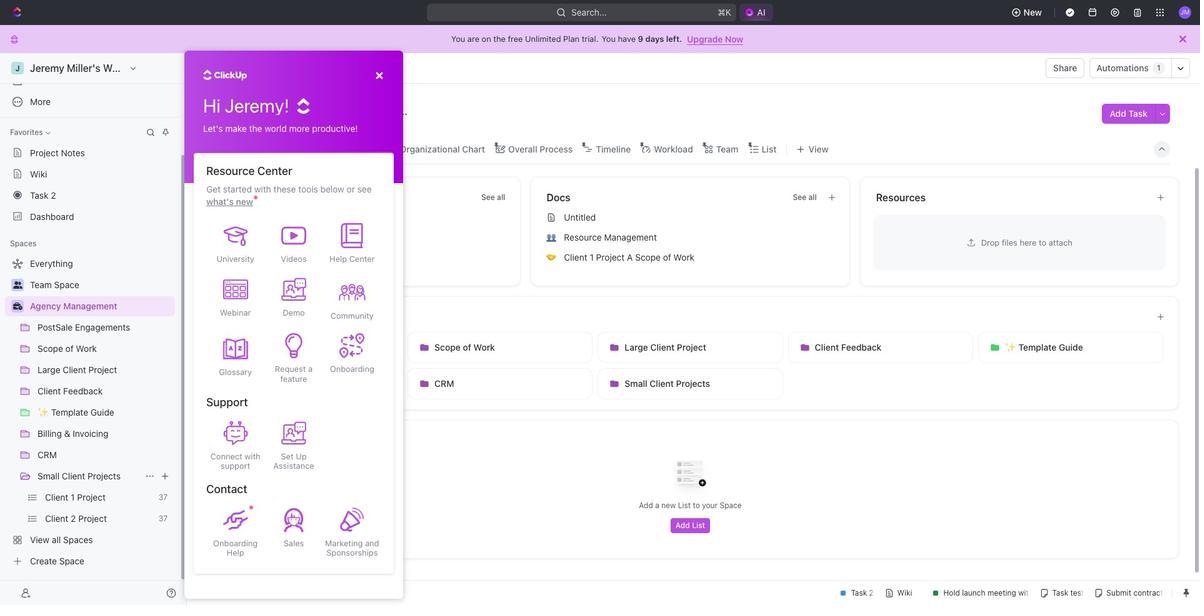 Task type: describe. For each thing, give the bounding box(es) containing it.
0 horizontal spatial 1
[[590, 252, 594, 263]]

resources button
[[876, 190, 1147, 205]]

make
[[225, 123, 247, 134]]

overall process link
[[506, 140, 573, 158]]

unlimited
[[525, 34, 561, 44]]

resource management
[[564, 232, 657, 243]]

small client projects link
[[38, 466, 140, 486]]

business time image
[[199, 65, 206, 71]]

add list
[[676, 521, 705, 530]]

timeline link
[[593, 140, 631, 158]]

1 horizontal spatial scope
[[635, 252, 661, 263]]

drop
[[981, 237, 1000, 247]]

large client project
[[625, 342, 706, 353]]

of inside button
[[463, 342, 471, 353]]

lists button
[[218, 433, 1164, 448]]

you are on the free unlimited plan trial. you have 9 days left. upgrade now
[[451, 33, 743, 44]]

here
[[1020, 237, 1037, 247]]

no lists icon. image
[[665, 451, 716, 501]]

onboarding for onboarding help
[[213, 538, 258, 548]]

support
[[206, 395, 248, 409]]

connect with support
[[210, 451, 261, 471]]

1 vertical spatial to
[[693, 501, 700, 510]]

started
[[223, 184, 252, 194]]

small inside sidebar navigation
[[38, 471, 59, 481]]

spaces
[[10, 239, 36, 248]]

set up assistance
[[273, 451, 314, 471]]

glossary
[[219, 367, 252, 377]]

trial.
[[582, 34, 599, 44]]

let's
[[203, 123, 223, 134]]

agency management inside sidebar navigation
[[30, 301, 117, 311]]

project for client 1 project a scope of work
[[596, 252, 625, 263]]

or
[[347, 184, 355, 194]]

resource for resource center
[[206, 164, 255, 178]]

search...
[[572, 7, 607, 18]]

space
[[720, 501, 742, 510]]

help center
[[330, 254, 375, 264]]

all for second see all "button" from left
[[809, 193, 817, 202]]

🤝
[[547, 253, 557, 262]]

organizational chart link
[[397, 140, 485, 158]]

assistance
[[273, 461, 314, 471]]

0 vertical spatial with
[[254, 184, 271, 194]]

see
[[357, 184, 372, 194]]

‎task 2
[[30, 190, 56, 200]]

project for large client project
[[677, 342, 706, 353]]

on
[[482, 34, 491, 44]]

add a new list to your space
[[639, 501, 742, 510]]

a
[[627, 252, 633, 263]]

welcome!
[[295, 143, 336, 154]]

lists
[[218, 435, 241, 446]]

sidebar navigation
[[0, 53, 187, 605]]

these
[[274, 184, 296, 194]]

client inside tree
[[62, 471, 85, 481]]

world
[[265, 123, 287, 134]]

1 horizontal spatial wiki
[[359, 143, 377, 154]]

1 vertical spatial agency management
[[217, 103, 390, 123]]

with inside connect with support
[[245, 451, 261, 461]]

days
[[646, 34, 664, 44]]

list up add list
[[678, 501, 691, 510]]

see all for first see all "button"
[[481, 193, 505, 202]]

community
[[331, 311, 374, 321]]

help inside onboarding help
[[227, 548, 244, 558]]

&
[[272, 378, 278, 389]]

tools
[[298, 184, 318, 194]]

1 you from the left
[[451, 34, 465, 44]]

hi
[[203, 94, 221, 116]]

0 vertical spatial agency management link
[[194, 61, 300, 76]]

0 vertical spatial work
[[674, 252, 695, 263]]

chart
[[462, 143, 485, 154]]

see all for second see all "button" from left
[[793, 193, 817, 202]]

resources
[[876, 192, 926, 203]]

folders button
[[218, 309, 1147, 324]]

folders
[[218, 311, 253, 323]]

9
[[638, 34, 643, 44]]

more
[[289, 123, 310, 134]]

get
[[206, 184, 221, 194]]

what's new link
[[206, 195, 258, 207]]

workload link
[[652, 140, 693, 158]]

1 horizontal spatial 1
[[1157, 63, 1161, 73]]

add for add a new list to your space
[[639, 501, 653, 510]]

list inside button
[[692, 521, 705, 530]]

dashboard link
[[5, 206, 175, 226]]

timeline
[[596, 143, 631, 154]]

marketing
[[325, 538, 363, 548]]

0 horizontal spatial the
[[249, 123, 262, 134]]

project notes link
[[5, 143, 175, 163]]

left.
[[666, 34, 682, 44]]

new inside what's new link
[[236, 196, 253, 207]]

project notes
[[30, 147, 85, 158]]

feature
[[280, 374, 307, 384]]

jeremy!
[[225, 94, 289, 116]]

resource for resource management
[[564, 232, 602, 243]]

set
[[281, 451, 294, 461]]

drop files here to attach
[[981, 237, 1073, 247]]

sales
[[284, 538, 304, 548]]

small client projects inside small client projects link
[[38, 471, 121, 481]]

share button
[[1046, 58, 1085, 78]]

⌘k
[[718, 7, 732, 18]]

share
[[1053, 63, 1077, 73]]

files
[[1002, 237, 1018, 247]]

wiki inside sidebar navigation
[[30, 168, 47, 179]]

overview link
[[231, 140, 272, 158]]

✨
[[1005, 342, 1016, 353]]

plan
[[563, 34, 580, 44]]

projects inside tree
[[88, 471, 121, 481]]

add task button
[[1102, 104, 1155, 124]]

agency inside sidebar navigation
[[30, 301, 61, 311]]

productive!
[[312, 123, 358, 134]]

have
[[618, 34, 636, 44]]

mind map
[[235, 212, 275, 223]]

marketing and sponsorships
[[325, 538, 379, 558]]

now
[[725, 33, 743, 44]]

1 horizontal spatial to
[[1039, 237, 1047, 247]]

resource center
[[206, 164, 292, 178]]



Task type: vqa. For each thing, say whether or not it's contained in the screenshot.
middle Dropdown menu image
no



Task type: locate. For each thing, give the bounding box(es) containing it.
0 vertical spatial of
[[663, 252, 671, 263]]

1 horizontal spatial help
[[330, 254, 347, 264]]

add left no lists icon.
[[639, 501, 653, 510]]

resource down untitled
[[564, 232, 602, 243]]

1 horizontal spatial all
[[809, 193, 817, 202]]

a up invoicing
[[308, 364, 313, 374]]

0 horizontal spatial help
[[227, 548, 244, 558]]

new button
[[1006, 3, 1050, 23]]

task
[[1129, 108, 1148, 119]]

1 vertical spatial help
[[227, 548, 244, 558]]

1 vertical spatial agency
[[217, 103, 277, 123]]

0 vertical spatial wiki
[[359, 143, 377, 154]]

demo
[[283, 307, 305, 317]]

small inside button
[[625, 378, 647, 389]]

small client projects button
[[598, 368, 783, 399]]

onboarding down contact
[[213, 538, 258, 548]]

‎task 2 link
[[5, 185, 175, 205]]

0 horizontal spatial projects
[[88, 471, 121, 481]]

work up crm button
[[474, 342, 495, 353]]

0 vertical spatial new
[[236, 196, 253, 207]]

project inside 'button'
[[677, 342, 706, 353]]

a for feature
[[308, 364, 313, 374]]

request
[[275, 364, 306, 374]]

0 horizontal spatial agency management link
[[30, 296, 173, 316]]

wiki link down project notes link
[[5, 164, 175, 184]]

0 vertical spatial list link
[[759, 140, 777, 158]]

overall process
[[508, 143, 573, 154]]

add for add task
[[1110, 108, 1127, 119]]

1 vertical spatial work
[[474, 342, 495, 353]]

to left your
[[693, 501, 700, 510]]

add for add list
[[676, 521, 690, 530]]

1 horizontal spatial list link
[[759, 140, 777, 158]]

0 horizontal spatial list link
[[213, 228, 515, 248]]

1 horizontal spatial projects
[[235, 252, 268, 263]]

business time image
[[13, 303, 22, 310]]

tree containing agency management
[[5, 254, 175, 571]]

onboarding for onboarding
[[330, 364, 374, 374]]

wiki up the see
[[359, 143, 377, 154]]

of right a
[[663, 252, 671, 263]]

billing & invoicing button
[[218, 368, 403, 399]]

1 down resource management
[[590, 252, 594, 263]]

0 vertical spatial onboarding
[[330, 364, 374, 374]]

a for new
[[655, 501, 659, 510]]

1 horizontal spatial onboarding
[[330, 364, 374, 374]]

automations
[[1097, 63, 1149, 73]]

see for second see all "button" from left
[[793, 193, 807, 202]]

center up "these"
[[257, 164, 292, 178]]

client feedback button
[[788, 332, 973, 363]]

0 vertical spatial small
[[625, 378, 647, 389]]

small client projects
[[625, 378, 710, 389], [38, 471, 121, 481]]

below
[[320, 184, 344, 194]]

0 vertical spatial a
[[308, 364, 313, 374]]

the right on
[[493, 34, 506, 44]]

1 vertical spatial resource
[[564, 232, 602, 243]]

with left "these"
[[254, 184, 271, 194]]

add task
[[1110, 108, 1148, 119]]

overall
[[508, 143, 537, 154]]

list down add a new list to your space
[[692, 521, 705, 530]]

1 see all button from the left
[[476, 190, 510, 205]]

webinar
[[220, 307, 251, 317]]

connect
[[210, 451, 242, 461]]

agency management right business time image
[[30, 301, 117, 311]]

to right the here
[[1039, 237, 1047, 247]]

new
[[1024, 7, 1042, 18]]

a inside request a feature
[[308, 364, 313, 374]]

0 horizontal spatial center
[[257, 164, 292, 178]]

feedback
[[841, 342, 882, 353]]

upgrade
[[687, 33, 723, 44]]

0 horizontal spatial small client projects
[[38, 471, 121, 481]]

0 vertical spatial scope
[[635, 252, 661, 263]]

0 vertical spatial center
[[257, 164, 292, 178]]

template
[[1019, 342, 1057, 353]]

you
[[451, 34, 465, 44], [602, 34, 616, 44]]

client 1 project a scope of work
[[564, 252, 695, 263]]

your
[[702, 501, 718, 510]]

1 horizontal spatial of
[[663, 252, 671, 263]]

help left "sales"
[[227, 548, 244, 558]]

upgrade now link
[[687, 33, 743, 44]]

0 vertical spatial to
[[1039, 237, 1047, 247]]

2 vertical spatial projects
[[88, 471, 121, 481]]

0 horizontal spatial onboarding
[[213, 538, 258, 548]]

new down started on the left of the page
[[236, 196, 253, 207]]

1 vertical spatial add
[[639, 501, 653, 510]]

resource up started on the left of the page
[[206, 164, 255, 178]]

favorites button
[[5, 125, 55, 140]]

0 vertical spatial small client projects
[[625, 378, 710, 389]]

a
[[308, 364, 313, 374], [655, 501, 659, 510]]

agency management link
[[194, 61, 300, 76], [30, 296, 173, 316]]

1 horizontal spatial the
[[493, 34, 506, 44]]

center down mind map link
[[349, 254, 375, 264]]

wiki link
[[356, 140, 377, 158], [5, 164, 175, 184]]

the inside you are on the free unlimited plan trial. you have 9 days left. upgrade now
[[493, 34, 506, 44]]

✨ template guide button
[[978, 332, 1163, 363]]

large client project button
[[598, 332, 783, 363]]

2 vertical spatial agency
[[30, 301, 61, 311]]

small client projects inside small client projects button
[[625, 378, 710, 389]]

hi jeremy!
[[203, 94, 289, 116]]

organizational
[[400, 143, 460, 154]]

projects link
[[213, 248, 515, 268]]

1 horizontal spatial see all
[[793, 193, 817, 202]]

1 vertical spatial the
[[249, 123, 262, 134]]

1 vertical spatial new
[[662, 501, 676, 510]]

to
[[1039, 237, 1047, 247], [693, 501, 700, 510]]

list link right team at the right top of the page
[[759, 140, 777, 158]]

guide
[[1059, 342, 1083, 353]]

see for first see all "button"
[[481, 193, 495, 202]]

agency
[[210, 63, 241, 73], [217, 103, 277, 123], [30, 301, 61, 311]]

list right team at the right top of the page
[[762, 143, 777, 154]]

new
[[236, 196, 253, 207], [662, 501, 676, 510]]

wiki link down productive!
[[356, 140, 377, 158]]

1 vertical spatial list link
[[213, 228, 515, 248]]

0 horizontal spatial add
[[639, 501, 653, 510]]

crm
[[435, 378, 454, 389]]

2 vertical spatial add
[[676, 521, 690, 530]]

scope up crm
[[435, 342, 461, 353]]

request a feature
[[275, 364, 313, 384]]

center for help center
[[349, 254, 375, 264]]

what's
[[206, 196, 234, 207]]

0 horizontal spatial see
[[481, 193, 495, 202]]

0 vertical spatial add
[[1110, 108, 1127, 119]]

all for first see all "button"
[[497, 193, 505, 202]]

list down mind
[[235, 232, 250, 243]]

list link up help center
[[213, 228, 515, 248]]

attach
[[1049, 237, 1073, 247]]

project down favorites button
[[30, 147, 59, 158]]

0 horizontal spatial to
[[693, 501, 700, 510]]

scope right a
[[635, 252, 661, 263]]

recent
[[218, 192, 251, 203]]

with right connect
[[245, 451, 261, 461]]

dashboards
[[30, 75, 79, 86]]

0 vertical spatial wiki link
[[356, 140, 377, 158]]

onboarding down engagements at the left of page
[[330, 364, 374, 374]]

work down untitled link
[[674, 252, 695, 263]]

overview
[[233, 143, 272, 154]]

0 horizontal spatial scope
[[435, 342, 461, 353]]

1 right automations
[[1157, 63, 1161, 73]]

scope inside button
[[435, 342, 461, 353]]

1 vertical spatial small client projects
[[38, 471, 121, 481]]

management
[[243, 63, 297, 73], [281, 103, 386, 123], [604, 232, 657, 243], [63, 301, 117, 311]]

0 horizontal spatial of
[[463, 342, 471, 353]]

1 vertical spatial project
[[596, 252, 625, 263]]

1 horizontal spatial see
[[793, 193, 807, 202]]

‎task
[[30, 190, 48, 200]]

add
[[1110, 108, 1127, 119], [639, 501, 653, 510], [676, 521, 690, 530]]

2 see all from the left
[[793, 193, 817, 202]]

1 see from the left
[[481, 193, 495, 202]]

1 horizontal spatial resource
[[564, 232, 602, 243]]

0 horizontal spatial a
[[308, 364, 313, 374]]

0 vertical spatial agency
[[210, 63, 241, 73]]

project down folders 'button'
[[677, 342, 706, 353]]

1 horizontal spatial small
[[625, 378, 647, 389]]

1 horizontal spatial see all button
[[788, 190, 822, 205]]

center
[[257, 164, 292, 178], [349, 254, 375, 264]]

1 vertical spatial onboarding
[[213, 538, 258, 548]]

2 horizontal spatial add
[[1110, 108, 1127, 119]]

1
[[1157, 63, 1161, 73], [590, 252, 594, 263]]

2 see all button from the left
[[788, 190, 822, 205]]

1 see all from the left
[[481, 193, 505, 202]]

agency management
[[210, 63, 297, 73], [217, 103, 390, 123], [30, 301, 117, 311]]

2 vertical spatial project
[[677, 342, 706, 353]]

client inside 'button'
[[651, 342, 675, 353]]

free
[[508, 34, 523, 44]]

1 vertical spatial scope
[[435, 342, 461, 353]]

and
[[365, 538, 379, 548]]

add left task on the top of page
[[1110, 108, 1127, 119]]

project inside sidebar navigation
[[30, 147, 59, 158]]

1 horizontal spatial center
[[349, 254, 375, 264]]

workload
[[654, 143, 693, 154]]

0 horizontal spatial see all button
[[476, 190, 510, 205]]

you left have
[[602, 34, 616, 44]]

of
[[663, 252, 671, 263], [463, 342, 471, 353]]

of up crm button
[[463, 342, 471, 353]]

let's make the world more productive!
[[203, 123, 358, 134]]

0 vertical spatial resource
[[206, 164, 255, 178]]

new up add list
[[662, 501, 676, 510]]

2 you from the left
[[602, 34, 616, 44]]

team
[[716, 143, 739, 154]]

crm button
[[408, 368, 593, 399]]

0 horizontal spatial all
[[497, 193, 505, 202]]

a left no lists icon.
[[655, 501, 659, 510]]

you left are
[[451, 34, 465, 44]]

are
[[468, 34, 480, 44]]

1 horizontal spatial a
[[655, 501, 659, 510]]

1 all from the left
[[497, 193, 505, 202]]

map
[[257, 212, 275, 223]]

2
[[51, 190, 56, 200]]

0 vertical spatial projects
[[235, 252, 268, 263]]

0 horizontal spatial work
[[474, 342, 495, 353]]

contact
[[206, 482, 247, 496]]

tree
[[5, 254, 175, 571]]

billing
[[244, 378, 270, 389]]

0 vertical spatial project
[[30, 147, 59, 158]]

1 vertical spatial 1
[[590, 252, 594, 263]]

0 horizontal spatial resource
[[206, 164, 255, 178]]

1 vertical spatial agency management link
[[30, 296, 173, 316]]

docs
[[547, 192, 571, 203]]

1 horizontal spatial small client projects
[[625, 378, 710, 389]]

1 horizontal spatial project
[[596, 252, 625, 263]]

wiki
[[359, 143, 377, 154], [30, 168, 47, 179]]

the right make
[[249, 123, 262, 134]]

mind
[[235, 212, 255, 223]]

0 horizontal spatial project
[[30, 147, 59, 158]]

0 horizontal spatial new
[[236, 196, 253, 207]]

postsale engagements button
[[218, 332, 403, 363]]

tree inside sidebar navigation
[[5, 254, 175, 571]]

0 horizontal spatial wiki link
[[5, 164, 175, 184]]

1 vertical spatial wiki link
[[5, 164, 175, 184]]

agency management up jeremy!
[[210, 63, 297, 73]]

1 vertical spatial a
[[655, 501, 659, 510]]

projects inside button
[[676, 378, 710, 389]]

2 see from the left
[[793, 193, 807, 202]]

2 all from the left
[[809, 193, 817, 202]]

2 horizontal spatial project
[[677, 342, 706, 353]]

1 horizontal spatial agency management link
[[194, 61, 300, 76]]

add down add a new list to your space
[[676, 521, 690, 530]]

with
[[254, 184, 271, 194], [245, 451, 261, 461]]

1 vertical spatial center
[[349, 254, 375, 264]]

get started with these tools below or see
[[206, 184, 372, 194]]

help
[[330, 254, 347, 264], [227, 548, 244, 558]]

the
[[493, 34, 506, 44], [249, 123, 262, 134]]

1 vertical spatial small
[[38, 471, 59, 481]]

small
[[625, 378, 647, 389], [38, 471, 59, 481]]

1 horizontal spatial work
[[674, 252, 695, 263]]

0 horizontal spatial you
[[451, 34, 465, 44]]

1 vertical spatial wiki
[[30, 168, 47, 179]]

0 horizontal spatial wiki
[[30, 168, 47, 179]]

0 horizontal spatial small
[[38, 471, 59, 481]]

work inside button
[[474, 342, 495, 353]]

management inside sidebar navigation
[[63, 301, 117, 311]]

dashboard
[[30, 211, 74, 222]]

organizational chart
[[400, 143, 485, 154]]

scope
[[635, 252, 661, 263], [435, 342, 461, 353]]

1 vertical spatial with
[[245, 451, 261, 461]]

1 horizontal spatial add
[[676, 521, 690, 530]]

2 horizontal spatial projects
[[676, 378, 710, 389]]

help right videos
[[330, 254, 347, 264]]

wiki up the ‎task
[[30, 168, 47, 179]]

engagements
[[283, 342, 339, 353]]

1 horizontal spatial you
[[602, 34, 616, 44]]

0 horizontal spatial see all
[[481, 193, 505, 202]]

project left a
[[596, 252, 625, 263]]

1 vertical spatial of
[[463, 342, 471, 353]]

center for resource center
[[257, 164, 292, 178]]

0 vertical spatial the
[[493, 34, 506, 44]]

agency management up welcome! link
[[217, 103, 390, 123]]

see
[[481, 193, 495, 202], [793, 193, 807, 202]]

0 vertical spatial agency management
[[210, 63, 297, 73]]

untitled
[[564, 212, 596, 223]]

list
[[762, 143, 777, 154], [235, 232, 250, 243], [678, 501, 691, 510], [692, 521, 705, 530]]



